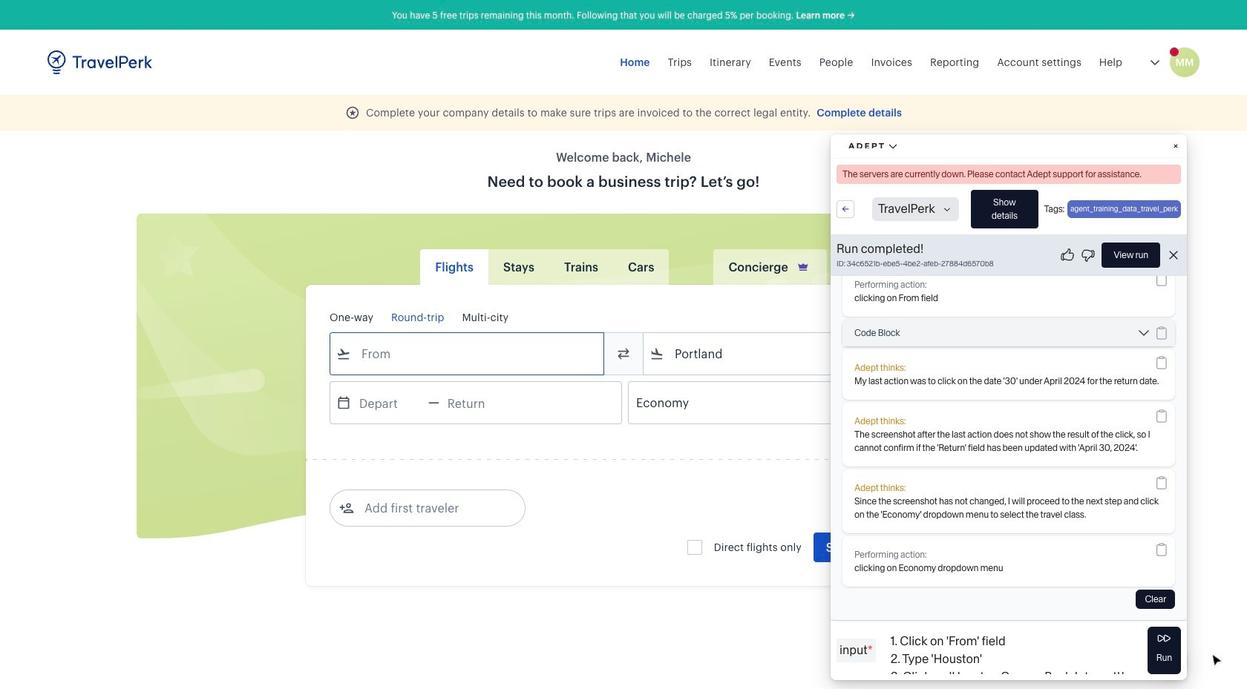 Task type: describe. For each thing, give the bounding box(es) containing it.
Depart text field
[[351, 382, 428, 424]]

From search field
[[351, 342, 584, 366]]

Add first traveler search field
[[354, 497, 509, 521]]



Task type: locate. For each thing, give the bounding box(es) containing it.
Return text field
[[439, 382, 517, 424]]

To search field
[[665, 342, 898, 366]]



Task type: vqa. For each thing, say whether or not it's contained in the screenshot.
Calendar application
no



